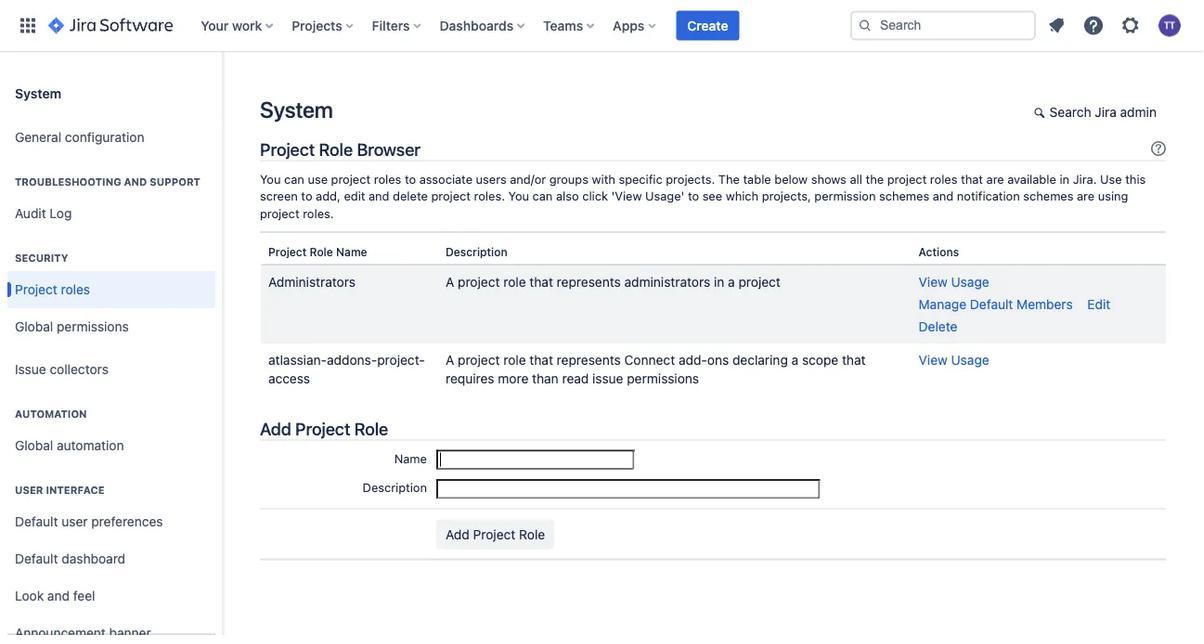 Task type: vqa. For each thing, say whether or not it's contained in the screenshot.
second Usage
yes



Task type: describe. For each thing, give the bounding box(es) containing it.
associate
[[420, 172, 473, 186]]

a project role that represents administrators in a project
[[446, 275, 781, 290]]

click
[[583, 189, 608, 203]]

edit
[[344, 189, 365, 203]]

project role browser
[[260, 139, 421, 160]]

global for global permissions
[[15, 319, 53, 334]]

with
[[592, 172, 616, 186]]

1 view usage link from the top
[[919, 275, 990, 290]]

than
[[532, 371, 559, 386]]

filters button
[[367, 11, 429, 40]]

permissions inside a project role that represents connect add-ons declaring a scope that requires more than read issue permissions
[[627, 371, 699, 386]]

delete
[[919, 319, 958, 334]]

feel
[[73, 588, 95, 604]]

2 horizontal spatial to
[[688, 189, 699, 203]]

you can use project roles to associate users and/or groups with specific projects. the table below shows all the project roles that are available in jira. use this screen to add, edit and delete project roles. you can also click 'view usage' to see which projects, permission schemes and notification schemes are using project roles.
[[260, 172, 1146, 220]]

Search field
[[851, 11, 1036, 40]]

permission
[[815, 189, 876, 203]]

your profile and settings image
[[1159, 14, 1181, 37]]

and inside group
[[124, 176, 147, 188]]

project roles
[[15, 282, 90, 297]]

automation
[[57, 438, 124, 453]]

roles inside project roles link
[[61, 282, 90, 297]]

screen
[[260, 189, 298, 203]]

view for view usage manage default members
[[919, 275, 948, 290]]

delete link
[[919, 319, 958, 334]]

global automation link
[[7, 427, 215, 464]]

audit log link
[[7, 195, 215, 232]]

edit link
[[1088, 297, 1111, 312]]

use
[[308, 172, 328, 186]]

and left notification
[[933, 189, 954, 203]]

user interface group
[[7, 464, 215, 635]]

default inside view usage manage default members
[[970, 297, 1014, 312]]

usage'
[[646, 189, 685, 203]]

collectors
[[50, 362, 109, 377]]

troubleshooting and support group
[[7, 156, 215, 238]]

2 horizontal spatial roles
[[931, 172, 958, 186]]

help image
[[1083, 14, 1105, 37]]

read
[[562, 371, 589, 386]]

and right the edit
[[369, 189, 390, 203]]

general configuration
[[15, 130, 144, 145]]

appswitcher icon image
[[17, 14, 39, 37]]

apps button
[[608, 11, 663, 40]]

permissions inside security group
[[57, 319, 129, 334]]

issue collectors
[[15, 362, 109, 377]]

usage for view usage
[[952, 353, 990, 368]]

jira.
[[1073, 172, 1097, 186]]

project right add
[[295, 419, 350, 439]]

delete
[[393, 189, 428, 203]]

declaring
[[733, 353, 788, 368]]

0 horizontal spatial a
[[728, 275, 735, 290]]

look and feel
[[15, 588, 95, 604]]

look
[[15, 588, 44, 604]]

admin
[[1121, 104, 1157, 120]]

1 horizontal spatial roles.
[[474, 189, 505, 203]]

2 vertical spatial role
[[354, 419, 388, 439]]

jira
[[1095, 104, 1117, 120]]

preferences
[[91, 514, 163, 529]]

1 schemes from the left
[[880, 189, 930, 203]]

default for default user preferences
[[15, 514, 58, 529]]

issue collectors link
[[7, 351, 215, 388]]

add
[[260, 419, 291, 439]]

1 horizontal spatial description
[[446, 246, 508, 259]]

work
[[232, 18, 262, 33]]

see
[[703, 189, 723, 203]]

interface
[[46, 484, 105, 496]]

connect
[[625, 353, 675, 368]]

search jira admin link
[[1025, 98, 1167, 128]]

audit
[[15, 206, 46, 221]]

search
[[1050, 104, 1092, 120]]

this
[[1126, 172, 1146, 186]]

below
[[775, 172, 808, 186]]

2 schemes from the left
[[1024, 189, 1074, 203]]

default for default dashboard
[[15, 551, 58, 567]]

global automation
[[15, 438, 124, 453]]

using
[[1099, 189, 1129, 203]]

represents for connect
[[557, 353, 621, 368]]

notifications image
[[1046, 14, 1068, 37]]

issue
[[593, 371, 624, 386]]

project inside a project role that represents connect add-ons declaring a scope that requires more than read issue permissions
[[458, 353, 500, 368]]

edit
[[1088, 297, 1111, 312]]

atlassian-addons-project- access
[[268, 353, 425, 386]]

0 vertical spatial are
[[987, 172, 1005, 186]]

represents for administrators
[[557, 275, 621, 290]]

projects
[[292, 18, 342, 33]]

role for a project role that represents connect add-ons declaring a scope that requires more than read issue permissions
[[504, 353, 526, 368]]

default dashboard link
[[7, 541, 215, 578]]

groups
[[550, 172, 589, 186]]

default user preferences link
[[7, 503, 215, 541]]

administrators
[[625, 275, 711, 290]]

dashboards
[[440, 18, 514, 33]]

in inside you can use project roles to associate users and/or groups with specific projects. the table below shows all the project roles that are available in jira. use this screen to add, edit and delete project roles. you can also click 'view usage' to see which projects, permission schemes and notification schemes are using project roles.
[[1060, 172, 1070, 186]]

edit delete
[[919, 297, 1111, 334]]

security group
[[7, 232, 215, 351]]

and inside user interface group
[[47, 588, 70, 604]]

project for project role browser
[[260, 139, 315, 160]]

notification
[[957, 189, 1020, 203]]

'view
[[612, 189, 642, 203]]

general
[[15, 130, 61, 145]]

addons-
[[327, 353, 377, 368]]

which
[[726, 189, 759, 203]]



Task type: locate. For each thing, give the bounding box(es) containing it.
1 horizontal spatial system
[[260, 97, 333, 123]]

troubleshooting
[[15, 176, 121, 188]]

1 horizontal spatial permissions
[[627, 371, 699, 386]]

add project role
[[260, 419, 388, 439]]

1 horizontal spatial roles
[[374, 172, 402, 186]]

1 horizontal spatial schemes
[[1024, 189, 1074, 203]]

1 usage from the top
[[952, 275, 990, 290]]

1 vertical spatial description
[[363, 481, 427, 494]]

default right manage
[[970, 297, 1014, 312]]

0 vertical spatial a
[[728, 275, 735, 290]]

teams
[[543, 18, 583, 33]]

dashboard
[[62, 551, 126, 567]]

0 horizontal spatial system
[[15, 85, 61, 101]]

your work
[[201, 18, 262, 33]]

0 vertical spatial name
[[336, 246, 367, 259]]

banner
[[0, 0, 1204, 52]]

project up use
[[260, 139, 315, 160]]

create button
[[676, 11, 740, 40]]

1 horizontal spatial in
[[1060, 172, 1070, 186]]

automation group
[[7, 388, 215, 470]]

and left support
[[124, 176, 147, 188]]

1 role from the top
[[504, 275, 526, 290]]

roles up global permissions
[[61, 282, 90, 297]]

0 horizontal spatial schemes
[[880, 189, 930, 203]]

usage
[[952, 275, 990, 290], [952, 353, 990, 368]]

troubleshooting and support
[[15, 176, 201, 188]]

1 view from the top
[[919, 275, 948, 290]]

role for a project role that represents administrators in a project
[[504, 275, 526, 290]]

search image
[[858, 18, 873, 33]]

project
[[260, 139, 315, 160], [268, 246, 307, 259], [15, 282, 57, 297], [295, 419, 350, 439]]

0 horizontal spatial permissions
[[57, 319, 129, 334]]

view up manage
[[919, 275, 948, 290]]

audit log
[[15, 206, 72, 221]]

1 vertical spatial view
[[919, 353, 948, 368]]

view for view usage
[[919, 353, 948, 368]]

and left feel
[[47, 588, 70, 604]]

roles. down users
[[474, 189, 505, 203]]

1 vertical spatial a
[[446, 353, 454, 368]]

system up project role browser
[[260, 97, 333, 123]]

view inside view usage manage default members
[[919, 275, 948, 290]]

roles up delete
[[374, 172, 402, 186]]

automation
[[15, 408, 87, 420]]

a inside a project role that represents connect add-ons declaring a scope that requires more than read issue permissions
[[792, 353, 799, 368]]

all
[[850, 172, 863, 186]]

to down use
[[301, 189, 313, 203]]

role
[[504, 275, 526, 290], [504, 353, 526, 368]]

0 vertical spatial permissions
[[57, 319, 129, 334]]

0 horizontal spatial description
[[363, 481, 427, 494]]

administrators
[[268, 275, 356, 290]]

view usage link down delete
[[919, 353, 990, 368]]

role down atlassian-addons-project- access
[[354, 419, 388, 439]]

0 vertical spatial role
[[319, 139, 353, 160]]

to down projects.
[[688, 189, 699, 203]]

are
[[987, 172, 1005, 186], [1077, 189, 1095, 203]]

support
[[150, 176, 201, 188]]

roles.
[[474, 189, 505, 203], [303, 206, 334, 220]]

2 vertical spatial default
[[15, 551, 58, 567]]

you up screen
[[260, 172, 281, 186]]

global permissions
[[15, 319, 129, 334]]

0 vertical spatial view usage link
[[919, 275, 990, 290]]

a left scope
[[792, 353, 799, 368]]

can
[[284, 172, 305, 186], [533, 189, 553, 203]]

2 a from the top
[[446, 353, 454, 368]]

global down project roles
[[15, 319, 53, 334]]

2 usage from the top
[[952, 353, 990, 368]]

role up administrators
[[310, 246, 333, 259]]

1 vertical spatial global
[[15, 438, 53, 453]]

project-
[[377, 353, 425, 368]]

0 vertical spatial in
[[1060, 172, 1070, 186]]

1 vertical spatial default
[[15, 514, 58, 529]]

permissions down connect
[[627, 371, 699, 386]]

None text field
[[437, 479, 821, 499]]

requires
[[446, 371, 495, 386]]

default up look
[[15, 551, 58, 567]]

1 vertical spatial are
[[1077, 189, 1095, 203]]

a
[[728, 275, 735, 290], [792, 353, 799, 368]]

banner containing your work
[[0, 0, 1204, 52]]

view usage link up manage
[[919, 275, 990, 290]]

a for a project role that represents administrators in a project
[[446, 275, 454, 290]]

roles
[[374, 172, 402, 186], [931, 172, 958, 186], [61, 282, 90, 297]]

roles up notification
[[931, 172, 958, 186]]

1 vertical spatial in
[[714, 275, 725, 290]]

None text field
[[437, 450, 635, 470]]

global inside security group
[[15, 319, 53, 334]]

the
[[719, 172, 740, 186]]

shows
[[811, 172, 847, 186]]

0 horizontal spatial roles.
[[303, 206, 334, 220]]

0 horizontal spatial in
[[714, 275, 725, 290]]

represents left administrators
[[557, 275, 621, 290]]

2 role from the top
[[504, 353, 526, 368]]

project inside security group
[[15, 282, 57, 297]]

0 vertical spatial role
[[504, 275, 526, 290]]

and/or
[[510, 172, 546, 186]]

a project role that represents connect add-ons declaring a scope that requires more than read issue permissions
[[446, 353, 866, 386]]

scope
[[802, 353, 839, 368]]

access
[[268, 371, 310, 386]]

a right administrators
[[728, 275, 735, 290]]

1 horizontal spatial you
[[509, 189, 529, 203]]

2 global from the top
[[15, 438, 53, 453]]

specific
[[619, 172, 663, 186]]

more
[[498, 371, 529, 386]]

2 view usage link from the top
[[919, 353, 990, 368]]

role for browser
[[319, 139, 353, 160]]

usage for view usage manage default members
[[952, 275, 990, 290]]

users
[[476, 172, 507, 186]]

global
[[15, 319, 53, 334], [15, 438, 53, 453]]

schemes down the the
[[880, 189, 930, 203]]

atlassian-
[[268, 353, 327, 368]]

1 vertical spatial a
[[792, 353, 799, 368]]

you
[[260, 172, 281, 186], [509, 189, 529, 203]]

ons
[[708, 353, 729, 368]]

to up delete
[[405, 172, 416, 186]]

1 horizontal spatial can
[[533, 189, 553, 203]]

settings image
[[1120, 14, 1142, 37]]

available
[[1008, 172, 1057, 186]]

jira software image
[[48, 14, 173, 37], [48, 14, 173, 37]]

a for a project role that represents connect add-ons declaring a scope that requires more than read issue permissions
[[446, 353, 454, 368]]

1 vertical spatial role
[[504, 353, 526, 368]]

0 horizontal spatial you
[[260, 172, 281, 186]]

projects button
[[286, 11, 361, 40]]

global permissions link
[[7, 308, 215, 345]]

0 horizontal spatial are
[[987, 172, 1005, 186]]

1 a from the top
[[446, 275, 454, 290]]

can up screen
[[284, 172, 305, 186]]

0 vertical spatial default
[[970, 297, 1014, 312]]

represents
[[557, 275, 621, 290], [557, 353, 621, 368]]

description down add project role
[[363, 481, 427, 494]]

apps
[[613, 18, 645, 33]]

0 vertical spatial represents
[[557, 275, 621, 290]]

security
[[15, 252, 68, 264]]

1 vertical spatial usage
[[952, 353, 990, 368]]

1 horizontal spatial to
[[405, 172, 416, 186]]

2 represents from the top
[[557, 353, 621, 368]]

project role name
[[268, 246, 367, 259]]

project up administrators
[[268, 246, 307, 259]]

search jira admin
[[1050, 104, 1157, 120]]

actions
[[919, 246, 960, 259]]

are down the jira.
[[1077, 189, 1095, 203]]

1 global from the top
[[15, 319, 53, 334]]

also
[[556, 189, 579, 203]]

1 vertical spatial role
[[310, 246, 333, 259]]

role inside a project role that represents connect add-ons declaring a scope that requires more than read issue permissions
[[504, 353, 526, 368]]

manage
[[919, 297, 967, 312]]

1 vertical spatial name
[[394, 451, 427, 465]]

project down security
[[15, 282, 57, 297]]

dashboards button
[[434, 11, 532, 40]]

view usage
[[919, 353, 990, 368]]

global inside automation group
[[15, 438, 53, 453]]

project for project role name
[[268, 246, 307, 259]]

user
[[62, 514, 88, 529]]

1 vertical spatial permissions
[[627, 371, 699, 386]]

1 vertical spatial roles.
[[303, 206, 334, 220]]

projects,
[[762, 189, 811, 203]]

view down the delete link
[[919, 353, 948, 368]]

that
[[961, 172, 984, 186], [530, 275, 553, 290], [530, 353, 553, 368], [842, 353, 866, 368]]

1 horizontal spatial name
[[394, 451, 427, 465]]

browser
[[357, 139, 421, 160]]

description down users
[[446, 246, 508, 259]]

represents inside a project role that represents connect add-ons declaring a scope that requires more than read issue permissions
[[557, 353, 621, 368]]

0 horizontal spatial to
[[301, 189, 313, 203]]

primary element
[[11, 0, 851, 52]]

that inside you can use project roles to associate users and/or groups with specific projects. the table below shows all the project roles that are available in jira. use this screen to add, edit and delete project roles. you can also click 'view usage' to see which projects, permission schemes and notification schemes are using project roles.
[[961, 172, 984, 186]]

1 represents from the top
[[557, 275, 621, 290]]

user
[[15, 484, 43, 496]]

0 vertical spatial view
[[919, 275, 948, 290]]

in right administrators
[[714, 275, 725, 290]]

default dashboard
[[15, 551, 126, 567]]

can down and/or
[[533, 189, 553, 203]]

sidebar navigation image
[[202, 74, 243, 111]]

usage inside view usage manage default members
[[952, 275, 990, 290]]

projects.
[[666, 172, 715, 186]]

description
[[446, 246, 508, 259], [363, 481, 427, 494]]

2 view from the top
[[919, 353, 948, 368]]

log
[[50, 206, 72, 221]]

permissions down project roles link
[[57, 319, 129, 334]]

default user preferences
[[15, 514, 163, 529]]

user interface
[[15, 484, 105, 496]]

represents up read
[[557, 353, 621, 368]]

1 horizontal spatial a
[[792, 353, 799, 368]]

global for global automation
[[15, 438, 53, 453]]

0 vertical spatial global
[[15, 319, 53, 334]]

0 horizontal spatial name
[[336, 246, 367, 259]]

0 vertical spatial can
[[284, 172, 305, 186]]

project
[[331, 172, 371, 186], [888, 172, 927, 186], [431, 189, 471, 203], [260, 206, 300, 220], [458, 275, 500, 290], [739, 275, 781, 290], [458, 353, 500, 368]]

a
[[446, 275, 454, 290], [446, 353, 454, 368]]

small image
[[1034, 105, 1049, 120]]

system up 'general' on the top of the page
[[15, 85, 61, 101]]

add-
[[679, 353, 708, 368]]

1 vertical spatial represents
[[557, 353, 621, 368]]

0 vertical spatial roles.
[[474, 189, 505, 203]]

usage up manage default members link
[[952, 275, 990, 290]]

1 horizontal spatial are
[[1077, 189, 1095, 203]]

0 vertical spatial a
[[446, 275, 454, 290]]

system
[[15, 85, 61, 101], [260, 97, 333, 123]]

0 horizontal spatial roles
[[61, 282, 90, 297]]

role up use
[[319, 139, 353, 160]]

usage down delete
[[952, 353, 990, 368]]

you down and/or
[[509, 189, 529, 203]]

permissions
[[57, 319, 129, 334], [627, 371, 699, 386]]

default down user
[[15, 514, 58, 529]]

manage default members link
[[919, 297, 1073, 312]]

and
[[124, 176, 147, 188], [369, 189, 390, 203], [933, 189, 954, 203], [47, 588, 70, 604]]

a inside a project role that represents connect add-ons declaring a scope that requires more than read issue permissions
[[446, 353, 454, 368]]

1 vertical spatial you
[[509, 189, 529, 203]]

in left the jira.
[[1060, 172, 1070, 186]]

roles. down add,
[[303, 206, 334, 220]]

role for name
[[310, 246, 333, 259]]

your work button
[[195, 11, 281, 40]]

add,
[[316, 189, 341, 203]]

1 vertical spatial can
[[533, 189, 553, 203]]

0 vertical spatial description
[[446, 246, 508, 259]]

look and feel link
[[7, 578, 215, 615]]

0 vertical spatial usage
[[952, 275, 990, 290]]

project for project roles
[[15, 282, 57, 297]]

create
[[688, 18, 729, 33]]

schemes down available
[[1024, 189, 1074, 203]]

are up notification
[[987, 172, 1005, 186]]

None submit
[[437, 520, 555, 549]]

the
[[866, 172, 884, 186]]

view usage manage default members
[[919, 275, 1073, 312]]

0 vertical spatial you
[[260, 172, 281, 186]]

0 horizontal spatial can
[[284, 172, 305, 186]]

1 vertical spatial view usage link
[[919, 353, 990, 368]]

global down automation
[[15, 438, 53, 453]]



